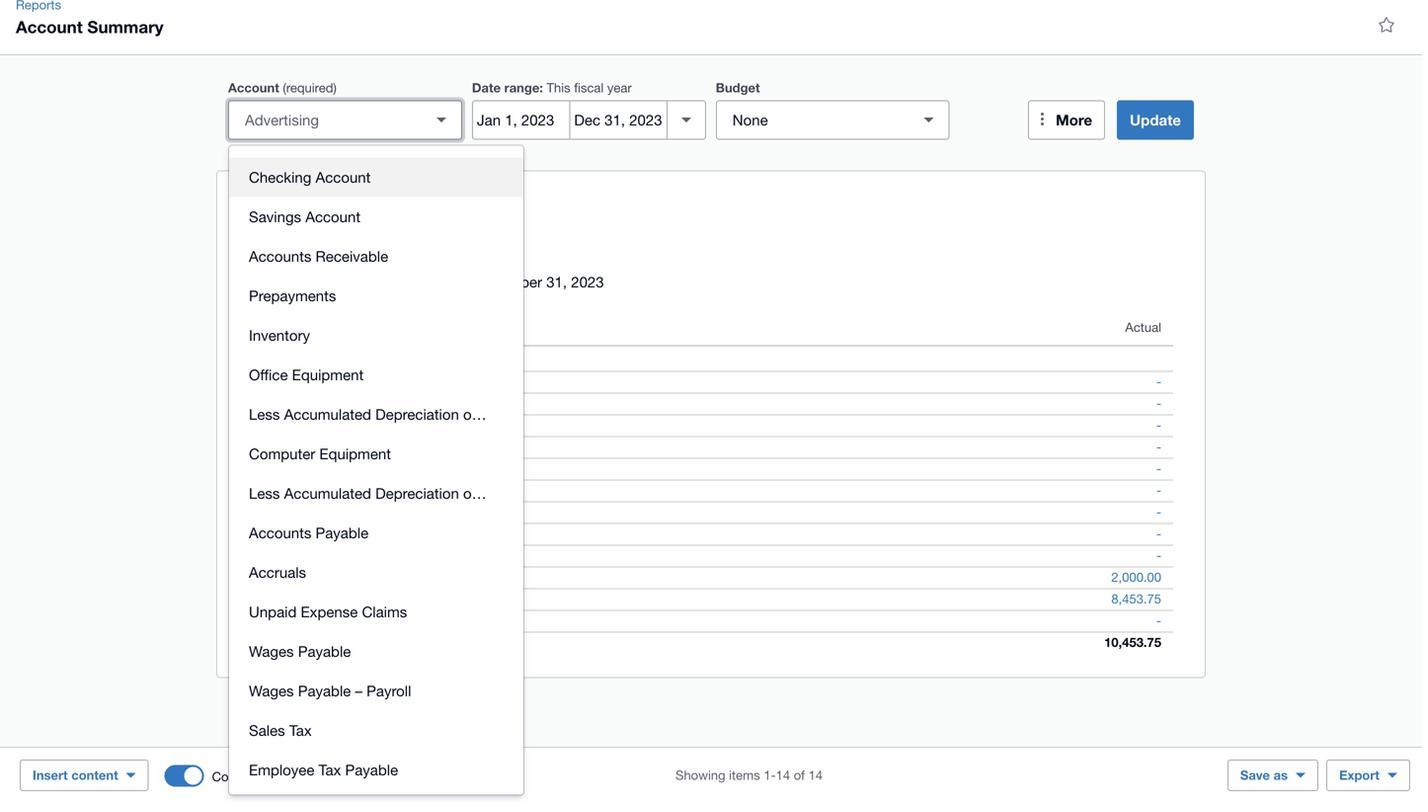 Task type: describe. For each thing, give the bounding box(es) containing it.
march 2023
[[273, 417, 341, 433]]

open image for advertising text field
[[422, 100, 461, 140]]

items
[[729, 768, 761, 783]]

less accumulated depreciation on computer equipment
[[249, 485, 627, 502]]

- for june 2023
[[1157, 483, 1162, 498]]

claims
[[362, 603, 407, 621]]

checking account
[[249, 168, 371, 186]]

showing items 1-14 of 14
[[676, 768, 823, 783]]

wages payable – payroll button
[[229, 671, 524, 711]]

31,
[[547, 273, 567, 291]]

2023 for december 2023
[[336, 613, 364, 628]]

demo
[[249, 250, 289, 267]]

accruals
[[249, 564, 306, 581]]

- for september 2023
[[1157, 548, 1162, 563]]

accounts receivable button
[[229, 237, 524, 276]]

less for less accumulated depreciation on computer equipment
[[249, 485, 280, 502]]

accumulated for less accumulated depreciation on computer equipment
[[284, 485, 371, 502]]

fy 2023
[[261, 349, 317, 367]]

2023 for february 2023
[[327, 396, 356, 411]]

accounts receivable
[[249, 248, 388, 265]]

export button
[[1327, 760, 1411, 791]]

none field none
[[716, 100, 950, 140]]

update button
[[1118, 100, 1195, 140]]

showing
[[676, 768, 726, 783]]

save as button
[[1228, 760, 1319, 791]]

open image for none text box
[[910, 100, 949, 140]]

june 2023
[[273, 483, 333, 498]]

accounts for accounts receivable
[[249, 248, 312, 265]]

Advertising text field
[[229, 101, 426, 139]]

1-
[[764, 768, 776, 783]]

more
[[1056, 111, 1093, 129]]

unpaid expense claims
[[249, 603, 407, 621]]

- link for february 2023
[[1145, 394, 1174, 414]]

for
[[249, 273, 271, 291]]

september 2023
[[273, 548, 368, 563]]

account summary
[[16, 17, 164, 37]]

(us)
[[361, 250, 389, 267]]

2 14 from the left
[[809, 768, 823, 783]]

2023 for july 2023
[[299, 504, 328, 520]]

depreciation for office
[[376, 406, 459, 423]]

prepayments
[[249, 287, 336, 304]]

update
[[1130, 111, 1182, 129]]

payroll
[[367, 682, 412, 700]]

december 2023
[[273, 613, 364, 628]]

save as
[[1241, 768, 1289, 783]]

accounts payable
[[249, 524, 369, 541]]

savings
[[249, 208, 301, 225]]

company
[[293, 250, 357, 267]]

budget
[[716, 80, 760, 95]]

sales tax
[[249, 722, 312, 739]]

list box containing checking account
[[229, 146, 627, 803]]

2023 for march 2023
[[312, 417, 341, 433]]

april 2023
[[273, 439, 331, 455]]

tax for employee
[[319, 761, 341, 779]]

wages payable
[[249, 643, 351, 660]]

- for march 2023
[[1157, 417, 1162, 433]]

on for computer
[[463, 485, 480, 502]]

compact view
[[212, 769, 295, 785]]

- for december 2023
[[1157, 613, 1162, 628]]

0 horizontal spatial fy
[[261, 349, 280, 367]]

august
[[273, 526, 313, 541]]

savings account
[[249, 208, 361, 225]]

payable for accounts payable
[[316, 524, 369, 541]]

inventory button
[[229, 316, 524, 355]]

Select start date field
[[473, 101, 570, 139]]

office equipment
[[249, 366, 364, 383]]

computer equipment button
[[229, 434, 524, 474]]

august 2023
[[273, 526, 345, 541]]

february 2023
[[273, 396, 356, 411]]

period
[[300, 273, 342, 291]]

add to favourites image
[[1368, 5, 1407, 44]]

- link for september 2023
[[1145, 546, 1174, 566]]

2023 for january 2023
[[322, 374, 350, 389]]

inventory
[[249, 327, 310, 344]]

10,453.75
[[1105, 635, 1162, 650]]

- link for june 2023
[[1145, 481, 1174, 500]]

of
[[794, 768, 805, 783]]

save
[[1241, 768, 1271, 783]]

unpaid
[[249, 603, 297, 621]]

march
[[273, 417, 309, 433]]

2023 for fy 2023
[[284, 349, 317, 367]]

:
[[540, 80, 543, 95]]

november 2023
[[273, 591, 365, 607]]

sales
[[249, 722, 285, 739]]

8,453.75 link
[[1100, 589, 1174, 609]]

payable for wages payable
[[298, 643, 351, 660]]

1,
[[403, 273, 415, 291]]

employee
[[249, 761, 315, 779]]

april
[[273, 439, 299, 455]]

1 14 from the left
[[776, 768, 791, 783]]

- for april 2023
[[1157, 439, 1162, 455]]

accruals button
[[229, 553, 524, 592]]

july 2023
[[273, 504, 328, 520]]

december inside demo company (us) for the period january 1, 2023 to december 31, 2023
[[474, 273, 543, 291]]

content
[[71, 768, 118, 783]]

wages for wages payable
[[249, 643, 294, 660]]

january 2023
[[273, 374, 350, 389]]

- for january 2023
[[1157, 374, 1162, 389]]

2023 for september 2023
[[340, 548, 368, 563]]

less for less accumulated depreciation on office equipment
[[249, 406, 280, 423]]

on for office
[[463, 406, 480, 423]]

- link for august 2023
[[1145, 524, 1174, 544]]

Report title field
[[243, 196, 1166, 242]]

receivable
[[316, 248, 388, 265]]

accumulated for less accumulated depreciation on office equipment
[[284, 406, 371, 423]]

accounts for accounts payable
[[249, 524, 312, 541]]

the
[[275, 273, 296, 291]]

fiscal
[[574, 80, 604, 95]]

0 horizontal spatial computer
[[249, 445, 315, 462]]

employee tax payable
[[249, 761, 398, 779]]



Task type: vqa. For each thing, say whether or not it's contained in the screenshot.


Task type: locate. For each thing, give the bounding box(es) containing it.
tax right 'sales' at the left bottom of the page
[[289, 722, 312, 739]]

1 vertical spatial on
[[463, 485, 480, 502]]

account left (
[[228, 80, 279, 95]]

savings account button
[[229, 197, 524, 237]]

accounts down the july
[[249, 524, 312, 541]]

10 - from the top
[[1157, 613, 1162, 628]]

group containing checking account
[[229, 146, 627, 803]]

1 vertical spatial tax
[[319, 761, 341, 779]]

0 horizontal spatial january
[[273, 374, 318, 389]]

1 on from the top
[[463, 406, 480, 423]]

list box
[[229, 146, 627, 803]]

january up the february at the left of page
[[273, 374, 318, 389]]

2 - link from the top
[[1145, 394, 1174, 414]]

2023 for april 2023
[[302, 439, 331, 455]]

2023 for june 2023
[[304, 483, 333, 498]]

date range : this fiscal year
[[472, 80, 632, 95]]

year
[[608, 80, 632, 95]]

1 horizontal spatial december
[[474, 273, 543, 291]]

2 accounts from the top
[[249, 524, 312, 541]]

- for july 2023
[[1157, 504, 1162, 520]]

1 horizontal spatial office
[[484, 406, 523, 423]]

date for date range : this fiscal year
[[472, 80, 501, 95]]

1 none field from the left
[[228, 100, 462, 140]]

account up accounts receivable
[[306, 208, 361, 225]]

0 vertical spatial office
[[249, 366, 288, 383]]

- link for april 2023
[[1145, 437, 1174, 457]]

view
[[269, 769, 295, 785]]

unpaid expense claims button
[[229, 592, 524, 632]]

date left range
[[472, 80, 501, 95]]

2023 for october 2023
[[323, 570, 352, 585]]

14 right of
[[809, 768, 823, 783]]

payable down december 2023
[[298, 643, 351, 660]]

accounts inside button
[[249, 524, 312, 541]]

2 wages from the top
[[249, 682, 294, 700]]

)
[[333, 80, 337, 95]]

compact
[[212, 769, 265, 785]]

- link for july 2023
[[1145, 502, 1174, 522]]

october
[[273, 570, 320, 585]]

-
[[1157, 374, 1162, 389], [1157, 396, 1162, 411], [1157, 417, 1162, 433], [1157, 439, 1162, 455], [1157, 461, 1162, 476], [1157, 483, 1162, 498], [1157, 504, 1162, 520], [1157, 526, 1162, 541], [1157, 548, 1162, 563], [1157, 613, 1162, 628]]

none field advertising
[[228, 100, 462, 140]]

0 horizontal spatial none field
[[228, 100, 462, 140]]

1 accumulated from the top
[[284, 406, 371, 423]]

tax for sales
[[289, 722, 312, 739]]

account up savings account button on the left of the page
[[316, 168, 371, 186]]

0 vertical spatial january
[[346, 273, 399, 291]]

november
[[273, 591, 332, 607]]

depreciation down office equipment button
[[376, 406, 459, 423]]

0 vertical spatial tax
[[289, 722, 312, 739]]

fy down the inventory on the top left
[[261, 349, 280, 367]]

less accumulated depreciation on office equipment
[[249, 406, 599, 423]]

(
[[283, 80, 286, 95]]

1 wages from the top
[[249, 643, 294, 660]]

1 horizontal spatial open image
[[910, 100, 949, 140]]

1 vertical spatial office
[[484, 406, 523, 423]]

payable for wages payable – payroll
[[298, 682, 351, 700]]

1 vertical spatial december
[[273, 613, 332, 628]]

10 - link from the top
[[1145, 611, 1174, 631]]

july
[[273, 504, 296, 520]]

2 accumulated from the top
[[284, 485, 371, 502]]

1 accounts from the top
[[249, 248, 312, 265]]

4 - link from the top
[[1145, 437, 1174, 457]]

tax right 'employee'
[[319, 761, 341, 779]]

0 horizontal spatial 14
[[776, 768, 791, 783]]

1 less from the top
[[249, 406, 280, 423]]

1 vertical spatial wages
[[249, 682, 294, 700]]

depreciation down computer equipment button
[[376, 485, 459, 502]]

summary
[[87, 17, 164, 37]]

1 horizontal spatial tax
[[319, 761, 341, 779]]

3 - from the top
[[1157, 417, 1162, 433]]

0 horizontal spatial date
[[261, 320, 288, 335]]

- link for december 2023
[[1145, 611, 1174, 631]]

0 vertical spatial accounts
[[249, 248, 312, 265]]

january down (us)
[[346, 273, 399, 291]]

9 - from the top
[[1157, 548, 1162, 563]]

0 vertical spatial accumulated
[[284, 406, 371, 423]]

8 - link from the top
[[1145, 524, 1174, 544]]

fy down december 2023
[[306, 635, 322, 650]]

1 - link from the top
[[1145, 372, 1174, 392]]

on up less accumulated depreciation on computer equipment
[[463, 406, 480, 423]]

wages
[[249, 643, 294, 660], [249, 682, 294, 700]]

1 open image from the left
[[422, 100, 461, 140]]

1 vertical spatial less
[[249, 485, 280, 502]]

1 depreciation from the top
[[376, 406, 459, 423]]

february
[[273, 396, 324, 411]]

1 - from the top
[[1157, 374, 1162, 389]]

accumulated up july 2023
[[284, 485, 371, 502]]

date for date
[[261, 320, 288, 335]]

checking account button
[[229, 158, 524, 197]]

sales tax button
[[229, 711, 524, 750]]

0 vertical spatial on
[[463, 406, 480, 423]]

2 open image from the left
[[910, 100, 949, 140]]

wages payable – payroll
[[249, 682, 412, 700]]

payable up september 2023
[[316, 524, 369, 541]]

on down less accumulated depreciation on office equipment
[[463, 485, 480, 502]]

0 horizontal spatial office
[[249, 366, 288, 383]]

less up the july
[[249, 485, 280, 502]]

Select end date field
[[570, 101, 667, 139]]

account
[[16, 17, 83, 37], [228, 80, 279, 95], [316, 168, 371, 186], [306, 208, 361, 225]]

- link for march 2023
[[1145, 416, 1174, 435]]

total
[[273, 635, 302, 650]]

1 vertical spatial january
[[273, 374, 318, 389]]

5 - link from the top
[[1145, 459, 1174, 479]]

14 left of
[[776, 768, 791, 783]]

6 - link from the top
[[1145, 481, 1174, 500]]

payable down sales tax button
[[345, 761, 398, 779]]

september
[[273, 548, 336, 563]]

to
[[457, 273, 470, 291]]

- link
[[1145, 372, 1174, 392], [1145, 394, 1174, 414], [1145, 416, 1174, 435], [1145, 437, 1174, 457], [1145, 459, 1174, 479], [1145, 481, 1174, 500], [1145, 502, 1174, 522], [1145, 524, 1174, 544], [1145, 546, 1174, 566], [1145, 611, 1174, 631]]

9 - link from the top
[[1145, 546, 1174, 566]]

actual
[[1126, 320, 1162, 335]]

office
[[249, 366, 288, 383], [484, 406, 523, 423]]

total fy 2023
[[273, 635, 354, 650]]

wages for wages payable – payroll
[[249, 682, 294, 700]]

2 - from the top
[[1157, 396, 1162, 411]]

group
[[229, 146, 627, 803]]

–
[[355, 682, 363, 700]]

0 vertical spatial fy
[[261, 349, 280, 367]]

accounts payable button
[[229, 513, 524, 553]]

None text field
[[717, 101, 914, 139]]

0 vertical spatial date
[[472, 80, 501, 95]]

october 2023
[[273, 570, 352, 585]]

1 vertical spatial depreciation
[[376, 485, 459, 502]]

june
[[273, 483, 301, 498]]

0 horizontal spatial open image
[[422, 100, 461, 140]]

8,453.75
[[1112, 591, 1162, 607]]

less up april
[[249, 406, 280, 423]]

as
[[1274, 768, 1289, 783]]

0 vertical spatial wages
[[249, 643, 294, 660]]

january inside demo company (us) for the period january 1, 2023 to december 31, 2023
[[346, 273, 399, 291]]

0 vertical spatial december
[[474, 273, 543, 291]]

1 vertical spatial accounts
[[249, 524, 312, 541]]

0 horizontal spatial tax
[[289, 722, 312, 739]]

less accumulated depreciation on computer equipment button
[[229, 474, 627, 513]]

14
[[776, 768, 791, 783], [809, 768, 823, 783]]

accumulated down january 2023
[[284, 406, 371, 423]]

account ( required )
[[228, 80, 337, 95]]

export
[[1340, 768, 1380, 783]]

7 - link from the top
[[1145, 502, 1174, 522]]

date
[[472, 80, 501, 95], [261, 320, 288, 335]]

required
[[286, 80, 333, 95]]

report output element
[[249, 310, 1174, 654]]

wages payable button
[[229, 632, 524, 671]]

tax
[[289, 722, 312, 739], [319, 761, 341, 779]]

2 on from the top
[[463, 485, 480, 502]]

computer
[[249, 445, 315, 462], [484, 485, 551, 502]]

payable left –
[[298, 682, 351, 700]]

depreciation
[[376, 406, 459, 423], [376, 485, 459, 502]]

december down november
[[273, 613, 332, 628]]

- link for may 2023
[[1145, 459, 1174, 479]]

december inside report output 'element'
[[273, 613, 332, 628]]

december
[[474, 273, 543, 291], [273, 613, 332, 628]]

2023 for may 2023
[[301, 461, 329, 476]]

tax inside sales tax button
[[289, 722, 312, 739]]

0 vertical spatial less
[[249, 406, 280, 423]]

account inside checking account button
[[316, 168, 371, 186]]

1 vertical spatial fy
[[306, 635, 322, 650]]

tax inside employee tax payable button
[[319, 761, 341, 779]]

2023 for august 2023
[[317, 526, 345, 541]]

3 - link from the top
[[1145, 416, 1174, 435]]

- for august 2023
[[1157, 526, 1162, 541]]

depreciation for computer
[[376, 485, 459, 502]]

prepayments button
[[229, 276, 524, 316]]

equipment
[[292, 366, 364, 383], [527, 406, 599, 423], [320, 445, 391, 462], [555, 485, 627, 502]]

1 horizontal spatial 14
[[809, 768, 823, 783]]

- for february 2023
[[1157, 396, 1162, 411]]

0 vertical spatial depreciation
[[376, 406, 459, 423]]

2023 for november 2023
[[336, 591, 365, 607]]

0 vertical spatial computer
[[249, 445, 315, 462]]

checking
[[249, 168, 312, 186]]

may 2023
[[273, 461, 329, 476]]

1 horizontal spatial computer
[[484, 485, 551, 502]]

- link for january 2023
[[1145, 372, 1174, 392]]

1 horizontal spatial fy
[[306, 635, 322, 650]]

2 less from the top
[[249, 485, 280, 502]]

1 vertical spatial accumulated
[[284, 485, 371, 502]]

demo company (us) for the period january 1, 2023 to december 31, 2023
[[249, 250, 604, 291]]

date up fy 2023 at the top left of the page
[[261, 320, 288, 335]]

wages up 'sales' at the left bottom of the page
[[249, 682, 294, 700]]

2,000.00
[[1112, 570, 1162, 585]]

december right 'to' at the left
[[474, 273, 543, 291]]

open image
[[422, 100, 461, 140], [910, 100, 949, 140]]

1 horizontal spatial january
[[346, 273, 399, 291]]

7 - from the top
[[1157, 504, 1162, 520]]

this
[[547, 80, 571, 95]]

1 horizontal spatial date
[[472, 80, 501, 95]]

6 - from the top
[[1157, 483, 1162, 498]]

expense
[[301, 603, 358, 621]]

1 vertical spatial computer
[[484, 485, 551, 502]]

account left summary on the top left
[[16, 17, 83, 37]]

date inside report output 'element'
[[261, 320, 288, 335]]

2 depreciation from the top
[[376, 485, 459, 502]]

5 - from the top
[[1157, 461, 1162, 476]]

accounts inside 'button'
[[249, 248, 312, 265]]

accounts up the
[[249, 248, 312, 265]]

on
[[463, 406, 480, 423], [463, 485, 480, 502]]

office equipment button
[[229, 355, 524, 395]]

insert content button
[[20, 760, 149, 791]]

wages down the unpaid
[[249, 643, 294, 660]]

payable
[[316, 524, 369, 541], [298, 643, 351, 660], [298, 682, 351, 700], [345, 761, 398, 779]]

4 - from the top
[[1157, 439, 1162, 455]]

less
[[249, 406, 280, 423], [249, 485, 280, 502]]

january inside report output 'element'
[[273, 374, 318, 389]]

list of convenience dates image
[[667, 100, 706, 140]]

None field
[[228, 100, 462, 140], [716, 100, 950, 140]]

insert content
[[33, 768, 118, 783]]

employee tax payable button
[[229, 750, 524, 790]]

computer equipment
[[249, 445, 391, 462]]

2 none field from the left
[[716, 100, 950, 140]]

- for may 2023
[[1157, 461, 1162, 476]]

account inside savings account button
[[306, 208, 361, 225]]

may
[[273, 461, 297, 476]]

0 horizontal spatial december
[[273, 613, 332, 628]]

8 - from the top
[[1157, 526, 1162, 541]]

2,000.00 link
[[1100, 568, 1174, 587]]

1 vertical spatial date
[[261, 320, 288, 335]]

1 horizontal spatial none field
[[716, 100, 950, 140]]



